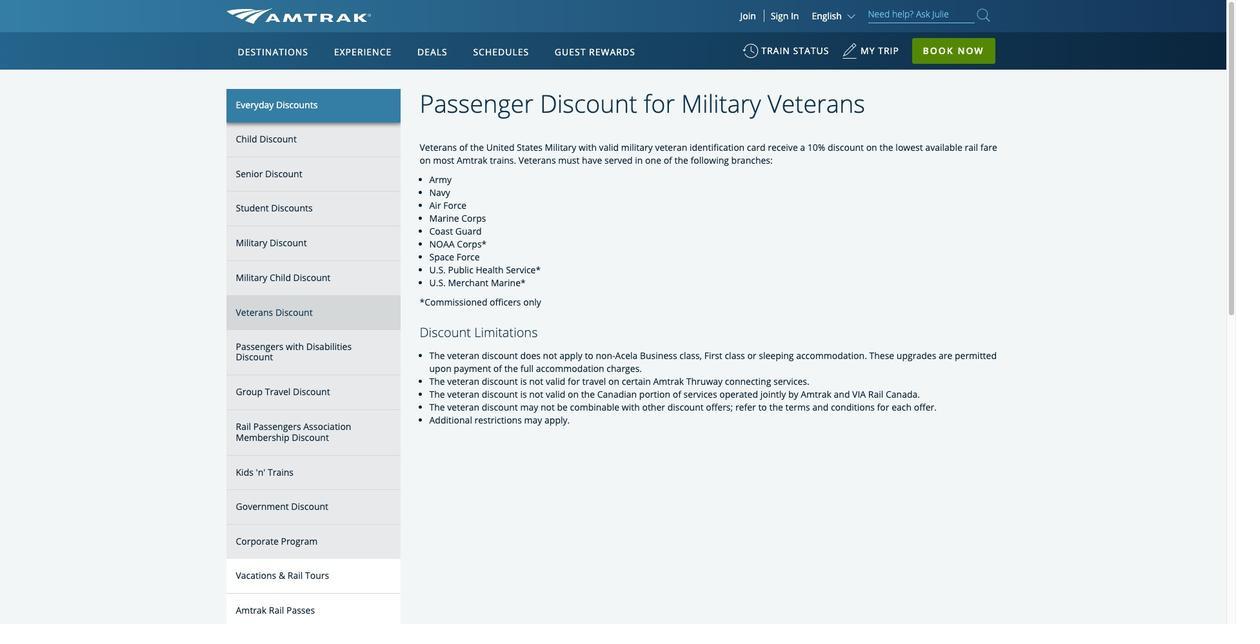 Task type: vqa. For each thing, say whether or not it's contained in the screenshot.
THE COOKIE
no



Task type: locate. For each thing, give the bounding box(es) containing it.
Please enter your search item search field
[[869, 6, 975, 23]]

valid up "served"
[[599, 141, 619, 153]]

military inside 'veterans of the united states military with valid military veteran identification card receive a 10% discount on the lowest available rail fare on most amtrak trains. veterans must have served in one of the following branches:'
[[545, 141, 577, 153]]

discount
[[540, 87, 638, 120], [260, 133, 297, 145], [265, 168, 303, 180], [270, 237, 307, 249], [293, 272, 331, 284], [276, 307, 313, 319], [420, 324, 471, 341], [236, 351, 273, 364], [293, 386, 330, 398], [292, 432, 329, 444], [291, 501, 329, 513]]

are
[[939, 350, 953, 362]]

vacations
[[236, 570, 276, 582]]

to down jointly
[[759, 401, 767, 414]]

passenger
[[420, 87, 534, 120]]

1 horizontal spatial with
[[579, 141, 597, 153]]

by
[[789, 389, 799, 401]]

portion
[[640, 389, 671, 401]]

veterans
[[768, 87, 866, 120], [420, 141, 457, 153], [519, 154, 556, 166], [236, 307, 273, 319]]

valid up be
[[546, 389, 566, 401]]

application
[[274, 108, 584, 288]]

marine
[[430, 212, 459, 224]]

discount down military child discount
[[276, 307, 313, 319]]

0 vertical spatial to
[[585, 350, 594, 362]]

discounts up child discount link
[[276, 99, 318, 111]]

amtrak rail passes
[[236, 605, 315, 617]]

amtrak inside 'veterans of the united states military with valid military veteran identification card receive a 10% discount on the lowest available rail fare on most amtrak trains. veterans must have served in one of the following branches:'
[[457, 154, 488, 166]]

1 vertical spatial u.s.
[[430, 277, 446, 289]]

be
[[557, 401, 568, 414]]

schedules
[[473, 46, 529, 58]]

0 vertical spatial is
[[521, 376, 527, 388]]

1 vertical spatial for
[[568, 376, 580, 388]]

apply.
[[545, 414, 570, 427]]

*commissioned officers only
[[420, 296, 542, 308]]

rail right &
[[288, 570, 303, 582]]

non-
[[596, 350, 616, 362]]

force up marine
[[444, 199, 467, 212]]

0 vertical spatial force
[[444, 199, 467, 212]]

0 vertical spatial u.s.
[[430, 264, 446, 276]]

my trip button
[[842, 39, 900, 70]]

health
[[476, 264, 504, 276]]

military
[[621, 141, 653, 153]]

with up have
[[579, 141, 597, 153]]

with
[[579, 141, 597, 153], [286, 341, 304, 353], [622, 401, 640, 414]]

&
[[279, 570, 285, 582]]

corps*
[[457, 238, 487, 250]]

discount up group at the left bottom of page
[[236, 351, 273, 364]]

0 horizontal spatial for
[[568, 376, 580, 388]]

0 horizontal spatial to
[[585, 350, 594, 362]]

child
[[236, 133, 257, 145], [270, 272, 291, 284]]

0 vertical spatial passengers
[[236, 341, 284, 353]]

officers
[[490, 296, 521, 308]]

u.s.
[[430, 264, 446, 276], [430, 277, 446, 289]]

combinable
[[570, 401, 620, 414]]

for left each
[[878, 401, 890, 414]]

discount down military discount link
[[293, 272, 331, 284]]

rail inside rail passengers association membership discount
[[236, 421, 251, 433]]

on left most
[[420, 154, 431, 166]]

english
[[812, 10, 842, 22]]

discounts for everyday discounts
[[276, 99, 318, 111]]

amtrak down vacations
[[236, 605, 267, 617]]

amtrak up the terms
[[801, 389, 832, 401]]

child up veterans discount
[[270, 272, 291, 284]]

amtrak
[[457, 154, 488, 166], [654, 376, 684, 388], [801, 389, 832, 401], [236, 605, 267, 617]]

0 vertical spatial valid
[[599, 141, 619, 153]]

book
[[924, 45, 955, 57]]

of right one
[[664, 154, 673, 166]]

rail down group at the left bottom of page
[[236, 421, 251, 433]]

passengers inside passengers with disabilities discount
[[236, 341, 284, 353]]

to left non-
[[585, 350, 594, 362]]

with left disabilities
[[286, 341, 304, 353]]

amtrak up portion
[[654, 376, 684, 388]]

1 vertical spatial to
[[759, 401, 767, 414]]

discount down *commissioned
[[420, 324, 471, 341]]

does
[[521, 350, 541, 362]]

group
[[236, 386, 263, 398]]

discount down guest rewards popup button
[[540, 87, 638, 120]]

military down student
[[236, 237, 267, 249]]

regions map image
[[274, 108, 584, 288]]

united
[[487, 141, 515, 153]]

0 horizontal spatial child
[[236, 133, 257, 145]]

service*
[[506, 264, 541, 276]]

2 vertical spatial for
[[878, 401, 890, 414]]

corporate program
[[236, 536, 318, 548]]

0 horizontal spatial with
[[286, 341, 304, 353]]

vacations & rail tours link
[[226, 560, 401, 594]]

senior discount link
[[226, 157, 401, 192]]

army
[[430, 173, 452, 186]]

1 vertical spatial is
[[521, 389, 527, 401]]

2 horizontal spatial with
[[622, 401, 640, 414]]

1 vertical spatial child
[[270, 272, 291, 284]]

navy
[[430, 186, 451, 199]]

of left 'united'
[[460, 141, 468, 153]]

senior
[[236, 168, 263, 180]]

u.s. up *commissioned
[[430, 277, 446, 289]]

rail left passes on the left of the page
[[269, 605, 284, 617]]

amtrak inside "link"
[[236, 605, 267, 617]]

kids 'n' trains link
[[226, 456, 401, 491]]

1 the from the top
[[430, 350, 445, 362]]

0 horizontal spatial and
[[813, 401, 829, 414]]

force
[[444, 199, 467, 212], [457, 251, 480, 263]]

passengers
[[236, 341, 284, 353], [253, 421, 301, 433]]

military up must
[[545, 141, 577, 153]]

1 vertical spatial discounts
[[271, 202, 313, 215]]

0 vertical spatial child
[[236, 133, 257, 145]]

program
[[281, 536, 318, 548]]

veterans down military child discount
[[236, 307, 273, 319]]

offer.
[[915, 401, 937, 414]]

passengers with disabilities discount
[[236, 341, 352, 364]]

only
[[524, 296, 542, 308]]

discount inside rail passengers association membership discount
[[292, 432, 329, 444]]

amtrak rail passes link
[[226, 594, 401, 625]]

on
[[867, 141, 878, 153], [420, 154, 431, 166], [609, 376, 620, 388], [568, 389, 579, 401]]

banner
[[0, 0, 1227, 298]]

for up military
[[644, 87, 675, 120]]

discount down kids 'n' trains 'link' at the bottom
[[291, 501, 329, 513]]

group travel discount link
[[226, 376, 401, 411]]

sign in button
[[771, 10, 800, 22]]

kids 'n' trains
[[236, 466, 294, 479]]

child up senior
[[236, 133, 257, 145]]

discount up kids 'n' trains 'link' at the bottom
[[292, 432, 329, 444]]

2 vertical spatial with
[[622, 401, 640, 414]]

1 vertical spatial passengers
[[253, 421, 301, 433]]

rail right via
[[869, 389, 884, 401]]

fare
[[981, 141, 998, 153]]

amtrak image
[[226, 8, 371, 24]]

class,
[[680, 350, 702, 362]]

with inside 'veterans of the united states military with valid military veteran identification card receive a 10% discount on the lowest available rail fare on most amtrak trains. veterans must have served in one of the following branches:'
[[579, 141, 597, 153]]

marine*
[[491, 277, 526, 289]]

not
[[543, 350, 558, 362], [530, 376, 544, 388], [530, 389, 544, 401], [541, 401, 555, 414]]

0 vertical spatial discounts
[[276, 99, 318, 111]]

rail passengers association membership discount link
[[226, 411, 401, 456]]

2 u.s. from the top
[[430, 277, 446, 289]]

discount inside "link"
[[293, 272, 331, 284]]

with down canadian
[[622, 401, 640, 414]]

other
[[643, 401, 666, 414]]

secondary navigation
[[226, 88, 420, 625]]

merchant
[[448, 277, 489, 289]]

1 horizontal spatial and
[[834, 389, 851, 401]]

lowest
[[896, 141, 924, 153]]

and up conditions
[[834, 389, 851, 401]]

services
[[684, 389, 718, 401]]

u.s. down space
[[430, 264, 446, 276]]

for
[[644, 87, 675, 120], [568, 376, 580, 388], [878, 401, 890, 414]]

child discount link
[[226, 123, 401, 157]]

offers;
[[706, 401, 734, 414]]

0 vertical spatial with
[[579, 141, 597, 153]]

military down military discount
[[236, 272, 267, 284]]

*commissioned
[[420, 296, 488, 308]]

travel
[[583, 376, 606, 388]]

child discount
[[236, 133, 297, 145]]

may left apply.
[[525, 414, 543, 427]]

discounts
[[276, 99, 318, 111], [271, 202, 313, 215]]

passengers down veterans discount
[[236, 341, 284, 353]]

my trip
[[861, 45, 900, 57]]

search icon image
[[978, 6, 991, 24]]

valid down accommodation
[[546, 376, 566, 388]]

1 vertical spatial and
[[813, 401, 829, 414]]

or
[[748, 350, 757, 362]]

guest rewards button
[[550, 34, 641, 70]]

of right portion
[[673, 389, 682, 401]]

passengers down 'travel'
[[253, 421, 301, 433]]

have
[[582, 154, 603, 166]]

discounts right student
[[271, 202, 313, 215]]

amtrak right most
[[457, 154, 488, 166]]

veterans inside secondary navigation
[[236, 307, 273, 319]]

veterans up most
[[420, 141, 457, 153]]

1 vertical spatial with
[[286, 341, 304, 353]]

trip
[[879, 45, 900, 57]]

for down accommodation
[[568, 376, 580, 388]]

1 horizontal spatial child
[[270, 272, 291, 284]]

force down corps*
[[457, 251, 480, 263]]

discount right 'travel'
[[293, 386, 330, 398]]

the right one
[[675, 154, 689, 166]]

veterans of the united states military with valid military veteran identification card receive a 10% discount on the lowest available rail fare on most amtrak trains. veterans must have served in one of the following branches:
[[420, 141, 998, 166]]

may left be
[[521, 401, 539, 414]]

0 vertical spatial and
[[834, 389, 851, 401]]

one
[[646, 154, 662, 166]]

the down jointly
[[770, 401, 784, 414]]

and right the terms
[[813, 401, 829, 414]]

passengers with disabilities discount link
[[226, 330, 401, 376]]

1 horizontal spatial for
[[644, 87, 675, 120]]

on left lowest
[[867, 141, 878, 153]]

tours
[[305, 570, 329, 582]]



Task type: describe. For each thing, give the bounding box(es) containing it.
space
[[430, 251, 455, 263]]

association
[[304, 421, 351, 433]]

veterans up "10%"
[[768, 87, 866, 120]]

veteran inside 'veterans of the united states military with valid military veteran identification card receive a 10% discount on the lowest available rail fare on most amtrak trains. veterans must have served in one of the following branches:'
[[656, 141, 688, 153]]

veterans discount
[[236, 307, 313, 319]]

refer
[[736, 401, 756, 414]]

deals button
[[412, 34, 453, 70]]

class
[[725, 350, 745, 362]]

child inside "link"
[[270, 272, 291, 284]]

with inside the veteran discount does not apply to non-acela business class, first class or sleeping accommodation. these upgrades are permitted upon payment of the full accommodation charges. the veteran discount is not valid for travel on certain amtrak thruway connecting services. the veteran discount is not valid on the canadian portion of services operated jointly by amtrak and via rail canada. the veteran discount may not be combinable with other discount offers; refer to the terms and conditions for each offer. additional restrictions may apply.
[[622, 401, 640, 414]]

operated
[[720, 389, 759, 401]]

guest
[[555, 46, 586, 58]]

join button
[[733, 10, 765, 22]]

destinations
[[238, 46, 309, 58]]

with inside passengers with disabilities discount
[[286, 341, 304, 353]]

discount down everyday discounts
[[260, 133, 297, 145]]

deals
[[418, 46, 448, 58]]

student discounts
[[236, 202, 313, 215]]

of right payment on the bottom left
[[494, 363, 502, 375]]

4 the from the top
[[430, 401, 445, 414]]

upon
[[430, 363, 452, 375]]

corps
[[462, 212, 486, 224]]

banner containing join
[[0, 0, 1227, 298]]

military child discount link
[[226, 261, 401, 296]]

rewards
[[589, 46, 636, 58]]

vacations & rail tours
[[236, 570, 329, 582]]

1 horizontal spatial to
[[759, 401, 767, 414]]

10%
[[808, 141, 826, 153]]

0 vertical spatial for
[[644, 87, 675, 120]]

via
[[853, 389, 866, 401]]

corporate
[[236, 536, 279, 548]]

charges.
[[607, 363, 642, 375]]

on up be
[[568, 389, 579, 401]]

membership
[[236, 432, 290, 444]]

business
[[640, 350, 678, 362]]

group travel discount
[[236, 386, 330, 398]]

my
[[861, 45, 876, 57]]

everyday
[[236, 99, 274, 111]]

2 the from the top
[[430, 376, 445, 388]]

1 vertical spatial valid
[[546, 376, 566, 388]]

kids
[[236, 466, 254, 479]]

discount right senior
[[265, 168, 303, 180]]

0 vertical spatial may
[[521, 401, 539, 414]]

discount inside 'veterans of the united states military with valid military veteran identification card receive a 10% discount on the lowest available rail fare on most amtrak trains. veterans must have served in one of the following branches:'
[[828, 141, 864, 153]]

additional
[[430, 414, 473, 427]]

military inside "link"
[[236, 272, 267, 284]]

military up identification
[[682, 87, 762, 120]]

accommodation
[[536, 363, 605, 375]]

now
[[958, 45, 985, 57]]

1 vertical spatial may
[[525, 414, 543, 427]]

2 horizontal spatial for
[[878, 401, 890, 414]]

book now button
[[913, 38, 996, 64]]

book now
[[924, 45, 985, 57]]

the left lowest
[[880, 141, 894, 153]]

payment
[[454, 363, 491, 375]]

the left 'united'
[[470, 141, 484, 153]]

3 the from the top
[[430, 389, 445, 401]]

each
[[892, 401, 912, 414]]

veterans down states
[[519, 154, 556, 166]]

thruway
[[687, 376, 723, 388]]

2 vertical spatial valid
[[546, 389, 566, 401]]

identification
[[690, 141, 745, 153]]

military child discount
[[236, 272, 331, 284]]

the left full
[[505, 363, 518, 375]]

the down travel
[[581, 389, 595, 401]]

a
[[801, 141, 806, 153]]

the veteran discount does not apply to non-acela business class, first class or sleeping accommodation. these upgrades are permitted upon payment of the full accommodation charges. the veteran discount is not valid for travel on certain amtrak thruway connecting services. the veteran discount is not valid on the canadian portion of services operated jointly by amtrak and via rail canada. the veteran discount may not be combinable with other discount offers; refer to the terms and conditions for each offer. additional restrictions may apply.
[[430, 350, 997, 427]]

in
[[791, 10, 800, 22]]

destinations button
[[233, 34, 314, 70]]

trains.
[[490, 154, 517, 166]]

1 vertical spatial force
[[457, 251, 480, 263]]

everyday discounts link
[[226, 88, 401, 123]]

terms
[[786, 401, 811, 414]]

accommodation.
[[797, 350, 868, 362]]

discounts for student discounts
[[271, 202, 313, 215]]

status
[[794, 45, 830, 57]]

train
[[762, 45, 791, 57]]

guest rewards
[[555, 46, 636, 58]]

card
[[747, 141, 766, 153]]

rail inside the veteran discount does not apply to non-acela business class, first class or sleeping accommodation. these upgrades are permitted upon payment of the full accommodation charges. the veteran discount is not valid for travel on certain amtrak thruway connecting services. the veteran discount is not valid on the canadian portion of services operated jointly by amtrak and via rail canada. the veteran discount may not be combinable with other discount offers; refer to the terms and conditions for each offer. additional restrictions may apply.
[[869, 389, 884, 401]]

experience
[[334, 46, 392, 58]]

application inside banner
[[274, 108, 584, 288]]

acela
[[616, 350, 638, 362]]

military discount link
[[226, 227, 401, 261]]

government
[[236, 501, 289, 513]]

discount inside passengers with disabilities discount
[[236, 351, 273, 364]]

upgrades
[[897, 350, 937, 362]]

on up canadian
[[609, 376, 620, 388]]

1 is from the top
[[521, 376, 527, 388]]

disabilities
[[306, 341, 352, 353]]

following
[[691, 154, 729, 166]]

receive
[[768, 141, 798, 153]]

rail passengers association membership discount
[[236, 421, 351, 444]]

canada.
[[886, 389, 921, 401]]

join
[[741, 10, 756, 22]]

2 is from the top
[[521, 389, 527, 401]]

passengers inside rail passengers association membership discount
[[253, 421, 301, 433]]

valid inside 'veterans of the united states military with valid military veteran identification card receive a 10% discount on the lowest available rail fare on most amtrak trains. veterans must have served in one of the following branches:'
[[599, 141, 619, 153]]

these
[[870, 350, 895, 362]]

certain
[[622, 376, 651, 388]]

in
[[635, 154, 643, 166]]

discount up military child discount
[[270, 237, 307, 249]]

everyday discounts
[[236, 99, 318, 111]]

air
[[430, 199, 441, 212]]

experience button
[[329, 34, 397, 70]]

full
[[521, 363, 534, 375]]

discount limitations
[[420, 324, 538, 341]]

army navy air force marine corps coast guard noaa corps* space force u.s. public health service* u.s. merchant marine*
[[430, 173, 541, 289]]

noaa
[[430, 238, 455, 250]]

permitted
[[955, 350, 997, 362]]

military discount
[[236, 237, 307, 249]]

rail inside "link"
[[269, 605, 284, 617]]

1 u.s. from the top
[[430, 264, 446, 276]]



